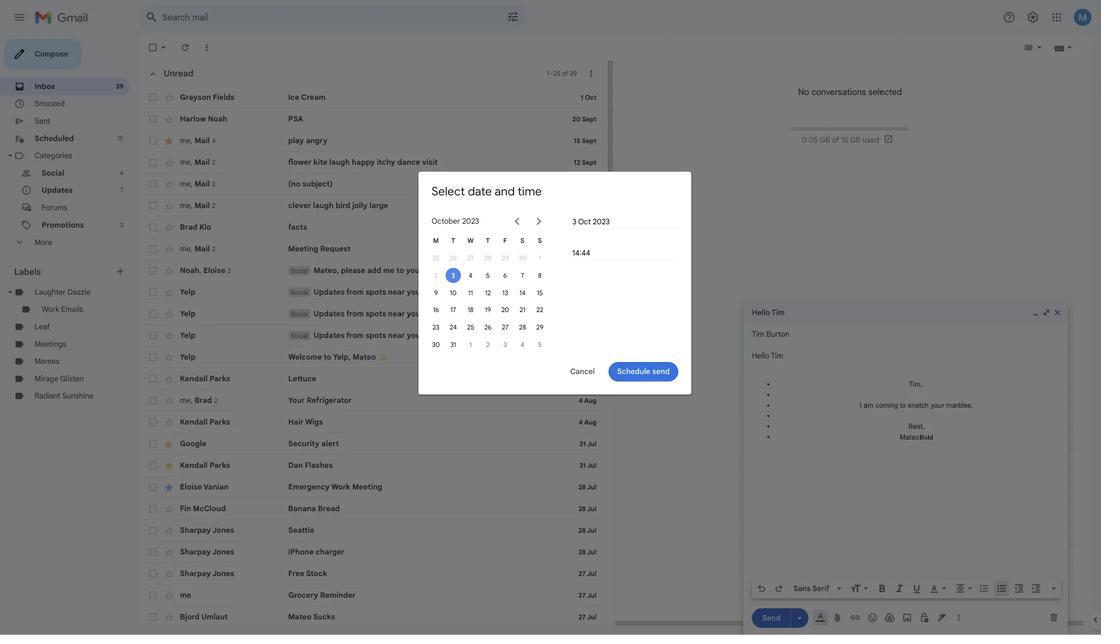 Task type: locate. For each thing, give the bounding box(es) containing it.
0 vertical spatial 16
[[481, 340, 488, 349]]

9 row from the top
[[154, 289, 672, 313]]

2 sharpay jones from the top
[[200, 608, 260, 619]]

None search field
[[154, 5, 587, 34]]

main content containing unread
[[154, 38, 1102, 635]]

2 you from the top
[[452, 344, 467, 354]]

3 parks from the top
[[233, 512, 256, 522]]

2 t from the left
[[540, 263, 545, 272]]

you up updates from spots near you 'link'
[[452, 344, 467, 354]]

promotions
[[46, 245, 93, 255]]

1 horizontal spatial t
[[540, 263, 545, 272]]

27 oct cell
[[552, 354, 571, 374]]

you up welcome to yelp, mateo link
[[452, 368, 467, 378]]

3 kendall from the top
[[200, 512, 230, 522]]

labels navigation
[[0, 38, 154, 635]]

mail
[[216, 151, 233, 161], [216, 175, 233, 185], [216, 199, 233, 209], [216, 271, 233, 282]]

17 oct cell
[[494, 335, 513, 354]]

spots down add
[[406, 320, 429, 330]]

2 jones from the top
[[236, 608, 260, 619]]

laugh right kite
[[366, 175, 389, 185]]

unread
[[182, 76, 215, 88]]

social
[[46, 187, 71, 198], [322, 296, 342, 305], [322, 320, 342, 329], [322, 344, 342, 353]]

2 me , from the top
[[200, 440, 216, 450]]

0 vertical spatial parks
[[233, 416, 256, 426]]

gmail image
[[38, 7, 104, 31]]

2 vertical spatial you
[[452, 368, 467, 378]]

1 t from the left
[[502, 263, 506, 272]]

25 inside "unread" tab panel
[[615, 77, 622, 86]]

laughter dazzle link
[[39, 319, 101, 330]]

0 horizontal spatial t column header
[[494, 258, 513, 277]]

1 near from the top
[[431, 320, 450, 330]]

1 horizontal spatial 16
[[640, 392, 647, 401]]

12 left sept
[[638, 224, 645, 233]]

clever
[[320, 223, 346, 234]]

1 social updates from spots near you from the top
[[322, 320, 467, 330]]

parks for hair
[[233, 464, 256, 474]]

near up welcome to yelp, mateo link
[[431, 368, 450, 378]]

12 row from the top
[[154, 361, 672, 385]]

2 me , mail from the top
[[200, 199, 233, 209]]

16 inside cell
[[481, 340, 488, 349]]

from up updates from spots near you
[[385, 344, 404, 354]]

16 for 16 aug
[[640, 392, 647, 401]]

1 vertical spatial from
[[385, 344, 404, 354]]

16 down the 9 oct cell
[[481, 340, 488, 349]]

0 horizontal spatial 12
[[539, 321, 546, 330]]

sept
[[646, 224, 663, 233]]

2 row from the top
[[154, 120, 672, 144]]

3 from from the top
[[385, 368, 404, 378]]

noah down me , mail 2
[[200, 295, 221, 306]]

spots up updates from spots near you
[[406, 344, 429, 354]]

0 horizontal spatial 28
[[538, 282, 546, 291]]

13 row from the top
[[154, 385, 672, 409]]

me , up brad
[[200, 223, 216, 233]]

1 horizontal spatial 28
[[577, 359, 585, 368]]

20 row from the top
[[154, 553, 672, 578]]

2 from from the top
[[385, 344, 404, 354]]

0 vertical spatial meeting
[[320, 271, 354, 282]]

aug for welcome to yelp, mateo
[[649, 392, 663, 401]]

t right w
[[540, 263, 545, 272]]

row containing noah
[[154, 289, 672, 313]]

0 vertical spatial you
[[452, 320, 467, 330]]

0 vertical spatial to
[[440, 295, 449, 306]]

work inside "unread" tab panel
[[368, 536, 389, 546]]

9 oct cell
[[475, 316, 494, 335]]

2 spots from the top
[[406, 344, 429, 354]]

39
[[129, 92, 137, 101]]

sharpay
[[200, 584, 234, 595], [200, 608, 234, 619]]

4 down 27 sept 'cell'
[[521, 302, 525, 311]]

4 inside me , mail 4
[[235, 152, 240, 161]]

0 horizontal spatial noah
[[200, 295, 221, 306]]

1 jones from the top
[[236, 584, 260, 595]]

1 horizontal spatial 25
[[615, 77, 622, 86]]

7 row from the top
[[154, 241, 672, 265]]

1 from from the top
[[385, 320, 404, 330]]

3 oct cell
[[494, 297, 513, 316]]

updates inside 'link'
[[348, 368, 383, 378]]

column header
[[552, 258, 571, 277], [571, 258, 590, 277], [590, 258, 610, 277]]

near up updates from spots near you 'link'
[[431, 344, 450, 354]]

work
[[46, 339, 66, 349], [368, 536, 389, 546]]

t for first t column header from the right
[[540, 263, 545, 272]]

work up bread
[[368, 536, 389, 546]]

security
[[320, 488, 355, 498]]

1 vertical spatial social updates from spots near you
[[322, 344, 467, 354]]

1 horizontal spatial noah
[[231, 127, 252, 137]]

labels
[[16, 296, 45, 308]]

eloise up fin
[[200, 536, 224, 546]]

0 vertical spatial laugh
[[366, 175, 389, 185]]

from
[[385, 320, 404, 330], [385, 344, 404, 354], [385, 368, 404, 378]]

1 vertical spatial near
[[431, 344, 450, 354]]

5 oct cell
[[533, 297, 552, 316]]

1 horizontal spatial 12
[[638, 224, 645, 233]]

social updates from spots near you for 11th row
[[322, 344, 467, 354]]

yelp for 12th row from the top
[[200, 368, 217, 378]]

12 sept
[[638, 224, 663, 233]]

1 horizontal spatial to
[[440, 295, 449, 306]]

(no subject)
[[320, 199, 370, 210]]

10 row from the top
[[154, 313, 672, 337]]

16 inside "unread" tab panel
[[640, 392, 647, 401]]

bird
[[373, 223, 389, 234]]

meeting down the dan flashes link
[[391, 536, 425, 546]]

1 vertical spatial parks
[[233, 464, 256, 474]]

1 aug from the top
[[649, 368, 663, 377]]

schedule send button
[[676, 402, 754, 424]]

0 vertical spatial near
[[431, 320, 450, 330]]

facts link
[[320, 247, 606, 259]]

you down your
[[452, 320, 467, 330]]

2 column header from the left
[[571, 258, 590, 277]]

me , up google
[[200, 440, 216, 450]]

aug down 21 aug
[[649, 392, 663, 401]]

aug right the 21
[[649, 368, 663, 377]]

3 spots from the top
[[406, 368, 429, 378]]

1 mail from the top
[[216, 151, 233, 161]]

social down categories
[[46, 187, 71, 198]]

0 vertical spatial from
[[385, 320, 404, 330]]

meeting request
[[320, 271, 390, 282]]

from down the please
[[385, 320, 404, 330]]

emergency work meeting
[[320, 536, 425, 546]]

Date field
[[635, 240, 753, 253]]

row containing eloise vanian
[[154, 529, 672, 553]]

1 sharpay from the top
[[200, 584, 234, 595]]

2 vertical spatial kendall parks
[[200, 512, 256, 522]]

1 vertical spatial aug
[[649, 392, 663, 401]]

google
[[200, 488, 229, 498]]

categories link
[[39, 168, 80, 178]]

meeting request link
[[320, 271, 606, 283]]

updates
[[46, 206, 81, 217], [348, 320, 383, 330], [348, 344, 383, 354], [348, 368, 383, 378]]

m column header
[[475, 258, 494, 277]]

1 vertical spatial 4
[[521, 302, 525, 311]]

0 vertical spatial jones
[[236, 584, 260, 595]]

banana
[[320, 560, 351, 571]]

3 you from the top
[[452, 368, 467, 378]]

2 vertical spatial kendall
[[200, 512, 230, 522]]

1 me , from the top
[[200, 223, 216, 233]]

noah
[[231, 127, 252, 137], [200, 295, 221, 306]]

0 vertical spatial spots
[[406, 320, 429, 330]]

12 down 5 oct cell
[[539, 321, 546, 330]]

1 vertical spatial kendall parks
[[200, 464, 256, 474]]

laughter dazzle
[[39, 319, 101, 330]]

2 aug from the top
[[649, 392, 663, 401]]

snoozed
[[38, 110, 72, 121]]

1 vertical spatial spots
[[406, 344, 429, 354]]

welcome to yelp, mateo link
[[320, 391, 606, 403]]

28 right 27 on the top
[[538, 282, 546, 291]]

0 vertical spatial social updates from spots near you
[[322, 320, 467, 330]]

28 inside 'cell'
[[577, 359, 585, 368]]

25 up linkedin
[[481, 282, 489, 291]]

16 down the 21
[[640, 392, 647, 401]]

0 vertical spatial sharpay
[[200, 584, 234, 595]]

grid
[[475, 258, 610, 393]]

2 near from the top
[[431, 344, 450, 354]]

0 horizontal spatial 16
[[481, 340, 488, 349]]

forums
[[46, 226, 75, 236]]

social left mateo,
[[322, 296, 342, 305]]

1 vertical spatial me ,
[[200, 440, 216, 450]]

12 oct cell
[[533, 316, 552, 335]]

your refrigerator link
[[320, 439, 606, 451]]

3 mail from the top
[[216, 199, 233, 209]]

social updates from spots near you for 10th row from the top
[[322, 320, 467, 330]]

noah down fields
[[231, 127, 252, 137]]

0 horizontal spatial t
[[502, 263, 506, 272]]

16 oct cell
[[475, 335, 494, 354]]

1 vertical spatial you
[[452, 344, 467, 354]]

1
[[607, 77, 610, 86]]

0 vertical spatial 12
[[638, 224, 645, 233]]

2 inside labels navigation
[[133, 246, 137, 255]]

2 oct cell
[[475, 297, 494, 316]]

security alert
[[320, 488, 376, 498]]

1 vertical spatial 25
[[481, 282, 489, 291]]

to left your
[[440, 295, 449, 306]]

eloise down me , mail 2
[[226, 295, 250, 306]]

0 vertical spatial sharpay jones
[[200, 584, 260, 595]]

row containing brad klo
[[154, 241, 672, 265]]

emergency work meeting link
[[320, 535, 606, 547]]

parks for dan
[[233, 512, 256, 522]]

0 horizontal spatial to
[[359, 392, 368, 402]]

0 vertical spatial aug
[[649, 368, 663, 377]]

19 row from the top
[[154, 529, 672, 553]]

23 row from the top
[[154, 626, 672, 635]]

0 vertical spatial kendall parks
[[200, 416, 256, 426]]

social updates from spots near you down the please
[[322, 320, 467, 330]]

grid containing m
[[475, 258, 610, 393]]

unread tab panel
[[154, 67, 672, 635]]

1 horizontal spatial eloise
[[226, 295, 250, 306]]

yelp
[[200, 320, 217, 330], [200, 344, 217, 354], [200, 368, 217, 378], [200, 392, 217, 402]]

16 aug
[[640, 392, 663, 401]]

0 horizontal spatial 25
[[481, 282, 489, 291]]

seattle
[[320, 584, 349, 595]]

0 vertical spatial me , mail
[[200, 175, 233, 185]]

lettuce link
[[320, 415, 606, 427]]

grayson fields
[[200, 103, 260, 113]]

updates from spots near you link
[[320, 367, 606, 379]]

2 kendall from the top
[[200, 464, 230, 474]]

10
[[500, 321, 508, 330]]

eloise
[[226, 295, 250, 306], [200, 536, 224, 546]]

1 vertical spatial 12
[[539, 321, 546, 330]]

27 sept cell
[[513, 277, 533, 297]]

main content
[[154, 38, 1102, 635]]

0 vertical spatial 4
[[235, 152, 240, 161]]

t column header
[[494, 258, 513, 277], [533, 258, 552, 277]]

25 right 1
[[615, 77, 622, 86]]

1 vertical spatial 28
[[577, 359, 585, 368]]

me , for clever laugh bird jolly large
[[200, 223, 216, 233]]

play
[[320, 151, 338, 161]]

2 social updates from spots near you from the top
[[322, 344, 467, 354]]

0 vertical spatial work
[[46, 339, 66, 349]]

1 row from the top
[[154, 96, 672, 120]]

1 vertical spatial kendall
[[200, 464, 230, 474]]

1 vertical spatial me , mail
[[200, 199, 233, 209]]

spots inside updates from spots near you 'link'
[[406, 368, 429, 378]]

3 near from the top
[[431, 368, 450, 378]]

16 row from the top
[[154, 457, 672, 481]]

your
[[320, 440, 338, 450]]

0 vertical spatial 25
[[615, 77, 622, 86]]

me , for your refrigerator
[[200, 440, 216, 450]]

1 vertical spatial noah
[[200, 295, 221, 306]]

work emails
[[46, 339, 92, 349]]

yelp for 11th row from the bottom
[[200, 392, 217, 402]]

0 vertical spatial me ,
[[200, 223, 216, 233]]

17
[[501, 340, 507, 349]]

0 vertical spatial 28
[[538, 282, 546, 291]]

follow link to manage storage image
[[982, 149, 994, 161]]

to left yelp,
[[359, 392, 368, 402]]

jones for seattle
[[236, 584, 260, 595]]

1 yelp from the top
[[200, 320, 217, 330]]

sharpay jones for seattle
[[200, 584, 260, 595]]

refrigerator
[[341, 440, 391, 450]]

1 me , mail from the top
[[200, 175, 233, 185]]

psa link
[[320, 126, 606, 138]]

yelp,
[[370, 392, 390, 402]]

28 oct cell
[[571, 354, 590, 374]]

,
[[212, 151, 214, 161], [212, 175, 214, 185], [212, 199, 214, 209], [212, 223, 214, 233], [212, 271, 214, 282], [221, 295, 224, 306], [212, 440, 214, 450]]

banana bread link
[[320, 559, 606, 572]]

meeting down facts
[[320, 271, 354, 282]]

4 down harlow noah on the top of the page
[[235, 152, 240, 161]]

from up mateo
[[385, 368, 404, 378]]

«
[[572, 241, 578, 251]]

yelp for 10th row from the top
[[200, 320, 217, 330]]

✨ image
[[420, 392, 430, 403]]

26 sept cell
[[494, 277, 513, 297]]

jolly
[[391, 223, 408, 234]]

17 row from the top
[[154, 481, 672, 505]]

large
[[410, 223, 431, 234]]

0 horizontal spatial meeting
[[320, 271, 354, 282]]

2 sharpay from the top
[[200, 608, 234, 619]]

3 yelp from the top
[[200, 368, 217, 378]]

t column header up '26'
[[494, 258, 513, 277]]

2 vertical spatial near
[[431, 368, 450, 378]]

4 yelp from the top
[[200, 392, 217, 402]]

0 horizontal spatial eloise
[[200, 536, 224, 546]]

0 vertical spatial kendall
[[200, 416, 230, 426]]

no
[[887, 96, 899, 108]]

subject)
[[336, 199, 370, 210]]

Time field
[[635, 275, 753, 288]]

facts
[[320, 247, 341, 258]]

spots up ✨ icon
[[406, 368, 429, 378]]

2 kendall parks from the top
[[200, 464, 256, 474]]

near down social mateo, please add me to your linkedin network
[[431, 320, 450, 330]]

0 vertical spatial noah
[[231, 127, 252, 137]]

clever laugh bird jolly large link
[[320, 223, 606, 235]]

28 left 29 at the bottom right of the page
[[577, 359, 585, 368]]

work down laughter
[[46, 339, 66, 349]]

leaf
[[38, 358, 56, 368]]

25 inside cell
[[481, 282, 489, 291]]

bread
[[353, 560, 377, 571]]

1 vertical spatial meeting
[[391, 536, 425, 546]]

1 t column header from the left
[[494, 258, 513, 277]]

iphone
[[320, 608, 348, 619]]

me , mail for flower kite laugh happy itchy dance visit
[[200, 175, 233, 185]]

2 vertical spatial parks
[[233, 512, 256, 522]]

1 column header from the left
[[552, 258, 571, 277]]

28 for 28 sept cell
[[538, 282, 546, 291]]

15
[[130, 149, 137, 158]]

11 row from the top
[[154, 337, 672, 361]]

security alert link
[[320, 487, 606, 499]]

labels heading
[[16, 296, 128, 308]]

mccloud
[[214, 560, 251, 571]]

cream
[[334, 103, 361, 113]]

(no
[[320, 199, 334, 210]]

4 oct cell
[[513, 297, 533, 316]]

1 vertical spatial 16
[[640, 392, 647, 401]]

laugh left bird
[[348, 223, 371, 234]]

row
[[154, 96, 672, 120], [154, 120, 672, 144], [154, 144, 672, 168], [154, 168, 672, 193], [154, 193, 672, 217], [154, 217, 672, 241], [154, 241, 672, 265], [154, 265, 672, 289], [154, 289, 672, 313], [154, 313, 672, 337], [154, 337, 672, 361], [154, 361, 672, 385], [154, 385, 672, 409], [154, 409, 672, 433], [154, 433, 672, 457], [154, 457, 672, 481], [154, 481, 672, 505], [154, 505, 672, 529], [154, 529, 672, 553], [154, 553, 672, 578], [154, 578, 672, 602], [154, 602, 672, 626], [154, 626, 672, 635]]

0 horizontal spatial work
[[46, 339, 66, 349]]

1 parks from the top
[[233, 416, 256, 426]]

1 sharpay jones from the top
[[200, 584, 260, 595]]

w
[[520, 263, 526, 272]]

t column header right w
[[533, 258, 552, 277]]

ice cream
[[320, 103, 361, 113]]

12 inside cell
[[539, 321, 546, 330]]

2 parks from the top
[[233, 464, 256, 474]]

12 inside "unread" tab panel
[[638, 224, 645, 233]]

kendall for dan
[[200, 512, 230, 522]]

1 horizontal spatial t column header
[[533, 258, 552, 277]]

26
[[500, 282, 508, 291]]

1 you from the top
[[452, 320, 467, 330]]

fin
[[200, 560, 212, 571]]

work emails link
[[46, 339, 92, 349]]

sharpay jones for iphone charger
[[200, 608, 260, 619]]

3 kendall parks from the top
[[200, 512, 256, 522]]

and
[[550, 204, 572, 221]]

2 vertical spatial spots
[[406, 368, 429, 378]]

t left w
[[502, 263, 506, 272]]

1 vertical spatial sharpay
[[200, 608, 234, 619]]

4
[[235, 152, 240, 161], [521, 302, 525, 311]]

1 vertical spatial sharpay jones
[[200, 608, 260, 619]]

1 vertical spatial work
[[368, 536, 389, 546]]

1 horizontal spatial 4
[[521, 302, 525, 311]]

28 inside cell
[[538, 282, 546, 291]]

1 horizontal spatial work
[[368, 536, 389, 546]]

social updates from spots near you up updates from spots near you
[[322, 344, 467, 354]]

25
[[615, 77, 622, 86], [481, 282, 489, 291]]

grayson
[[200, 103, 234, 113]]

22 row from the top
[[154, 602, 672, 626]]

scheduled link
[[38, 149, 82, 159]]

kite
[[348, 175, 364, 185]]

0 horizontal spatial 4
[[235, 152, 240, 161]]

5 row from the top
[[154, 193, 672, 217]]

me ,
[[200, 223, 216, 233], [200, 440, 216, 450]]

2 yelp from the top
[[200, 344, 217, 354]]

4 mail from the top
[[216, 271, 233, 282]]

2 t column header from the left
[[533, 258, 552, 277]]

1 vertical spatial jones
[[236, 608, 260, 619]]

2 vertical spatial from
[[385, 368, 404, 378]]



Task type: vqa. For each thing, say whether or not it's contained in the screenshot.
T
yes



Task type: describe. For each thing, give the bounding box(es) containing it.
schedule
[[686, 408, 723, 418]]

vanian
[[226, 536, 254, 546]]

2023
[[514, 241, 533, 251]]

social inside labels navigation
[[46, 187, 71, 198]]

work inside labels navigation
[[46, 339, 66, 349]]

dance
[[441, 175, 467, 185]]

updates from spots near you
[[348, 368, 467, 378]]

emails
[[68, 339, 92, 349]]

15 row from the top
[[154, 433, 672, 457]]

your refrigerator
[[320, 440, 391, 450]]

brad
[[200, 247, 219, 258]]

memes
[[38, 396, 66, 407]]

no conversations selected
[[887, 96, 1002, 108]]

scheduled
[[38, 149, 82, 159]]

updates link
[[46, 206, 81, 217]]

hair wigs
[[320, 464, 359, 474]]

3 column header from the left
[[590, 258, 610, 277]]

2 inside cell
[[483, 302, 487, 311]]

klo
[[221, 247, 234, 258]]

« button
[[569, 240, 581, 252]]

dan
[[320, 512, 336, 522]]

6 row from the top
[[154, 217, 672, 241]]

select date and time dialog
[[465, 191, 769, 439]]

refresh image
[[200, 47, 212, 59]]

hair
[[320, 464, 337, 474]]

1 vertical spatial to
[[359, 392, 368, 402]]

updates inside labels navigation
[[46, 206, 81, 217]]

kendall parks for hair
[[200, 464, 256, 474]]

social inside social mateo, please add me to your linkedin network
[[322, 296, 342, 305]]

jones for iphone charger
[[236, 608, 260, 619]]

0 vertical spatial eloise
[[226, 295, 250, 306]]

row containing grayson fields
[[154, 96, 672, 120]]

1 kendall from the top
[[200, 416, 230, 426]]

12 for 12
[[539, 321, 546, 330]]

sent link
[[38, 129, 56, 140]]

hair wigs link
[[320, 463, 606, 475]]

play angry
[[320, 151, 364, 161]]

brad klo
[[200, 247, 234, 258]]

snoozed link
[[38, 110, 72, 121]]

fields
[[236, 103, 260, 113]]

categories
[[39, 168, 80, 178]]

social link
[[46, 187, 71, 198]]

28 for 28 oct 'cell'
[[577, 359, 585, 368]]

flashes
[[339, 512, 370, 522]]

19 oct cell
[[533, 335, 552, 354]]

18
[[520, 340, 526, 349]]

row containing fin mccloud
[[154, 553, 672, 578]]

w column header
[[513, 258, 533, 277]]

select date and time heading
[[480, 204, 602, 221]]

11 oct cell
[[513, 316, 533, 335]]

21 row from the top
[[154, 578, 672, 602]]

grid inside select date and time dialog
[[475, 258, 610, 393]]

iphone charger link
[[320, 608, 606, 620]]

kendall parks for dan
[[200, 512, 256, 522]]

1 vertical spatial laugh
[[348, 223, 371, 234]]

clever laugh bird jolly large
[[320, 223, 431, 234]]

25 sept cell
[[475, 277, 494, 297]]

compose button
[[5, 43, 91, 77]]

noah , eloise 2
[[200, 295, 256, 306]]

itchy
[[419, 175, 439, 185]]

search mail image
[[158, 8, 179, 30]]

row containing harlow noah
[[154, 120, 672, 144]]

9
[[483, 321, 487, 330]]

10 oct cell
[[494, 316, 513, 335]]

eloise vanian
[[200, 536, 254, 546]]

4 inside 4 oct 'cell'
[[521, 302, 525, 311]]

sharpay for iphone charger
[[200, 608, 234, 619]]

row containing google
[[154, 481, 672, 505]]

12 for 12 sept
[[638, 224, 645, 233]]

18 oct cell
[[513, 335, 533, 354]]

october 2023
[[480, 241, 533, 251]]

5 nov cell
[[590, 374, 610, 393]]

m
[[481, 263, 488, 272]]

t for first t column header from the left
[[502, 263, 506, 272]]

4 nov cell
[[571, 374, 590, 393]]

lettuce
[[320, 416, 351, 426]]

meetings link
[[38, 377, 74, 388]]

dan flashes link
[[320, 511, 606, 523]]

1 – 25
[[607, 77, 622, 86]]

1 horizontal spatial meeting
[[391, 536, 425, 546]]

more button
[[0, 260, 144, 279]]

from inside updates from spots near you 'link'
[[385, 368, 404, 378]]

2 inside me , mail 2
[[235, 272, 239, 281]]

social mateo, please add me to your linkedin network
[[322, 295, 543, 306]]

yelp for 11th row
[[200, 344, 217, 354]]

inbox
[[38, 91, 61, 101]]

conversations
[[902, 96, 963, 108]]

1 kendall parks from the top
[[200, 416, 256, 426]]

inbox link
[[38, 91, 61, 101]]

network
[[509, 295, 543, 306]]

near inside 'link'
[[431, 368, 450, 378]]

18 row from the top
[[154, 505, 672, 529]]

happy
[[391, 175, 416, 185]]

charger
[[351, 608, 383, 619]]

sharpay for seattle
[[200, 584, 234, 595]]

date
[[520, 204, 547, 221]]

dan flashes
[[320, 512, 370, 522]]

1 vertical spatial eloise
[[200, 536, 224, 546]]

21 aug
[[640, 368, 663, 377]]

social up welcome
[[322, 344, 342, 353]]

me , mail 4
[[200, 151, 240, 161]]

28 sept cell
[[533, 277, 552, 297]]

aug for updates from spots near you
[[649, 368, 663, 377]]

mateo,
[[348, 295, 377, 306]]

emergency
[[320, 536, 366, 546]]

ice
[[320, 103, 332, 113]]

compose
[[38, 55, 76, 65]]

fri, 28 jul 2023, 09:40 element
[[643, 608, 663, 620]]

21
[[640, 368, 647, 377]]

angry
[[340, 151, 364, 161]]

2 mail from the top
[[216, 175, 233, 185]]

16 for 16
[[481, 340, 488, 349]]

27
[[519, 282, 527, 291]]

social down meeting request
[[322, 320, 342, 329]]

alert
[[357, 488, 376, 498]]

ice cream link
[[320, 102, 606, 114]]

5
[[540, 302, 544, 311]]

you inside 'link'
[[452, 368, 467, 378]]

seattle link
[[320, 584, 606, 596]]

mateo
[[392, 392, 418, 402]]

2 inside the noah , eloise 2
[[252, 296, 256, 305]]

3 row from the top
[[154, 144, 672, 168]]

kendall for hair
[[200, 464, 230, 474]]

me , mail for (no subject)
[[200, 199, 233, 209]]

14 row from the top
[[154, 409, 672, 433]]

main menu image
[[14, 12, 29, 26]]

fin mccloud
[[200, 560, 251, 571]]

–
[[610, 77, 615, 86]]

october 2023 row
[[475, 234, 610, 258]]

1 spots from the top
[[406, 320, 429, 330]]

harlow
[[200, 127, 229, 137]]

meetings
[[38, 377, 74, 388]]

29 oct cell
[[590, 354, 610, 374]]

4 row from the top
[[154, 168, 672, 193]]

flower
[[320, 175, 346, 185]]

29
[[596, 359, 604, 368]]

8 row from the top
[[154, 265, 672, 289]]



